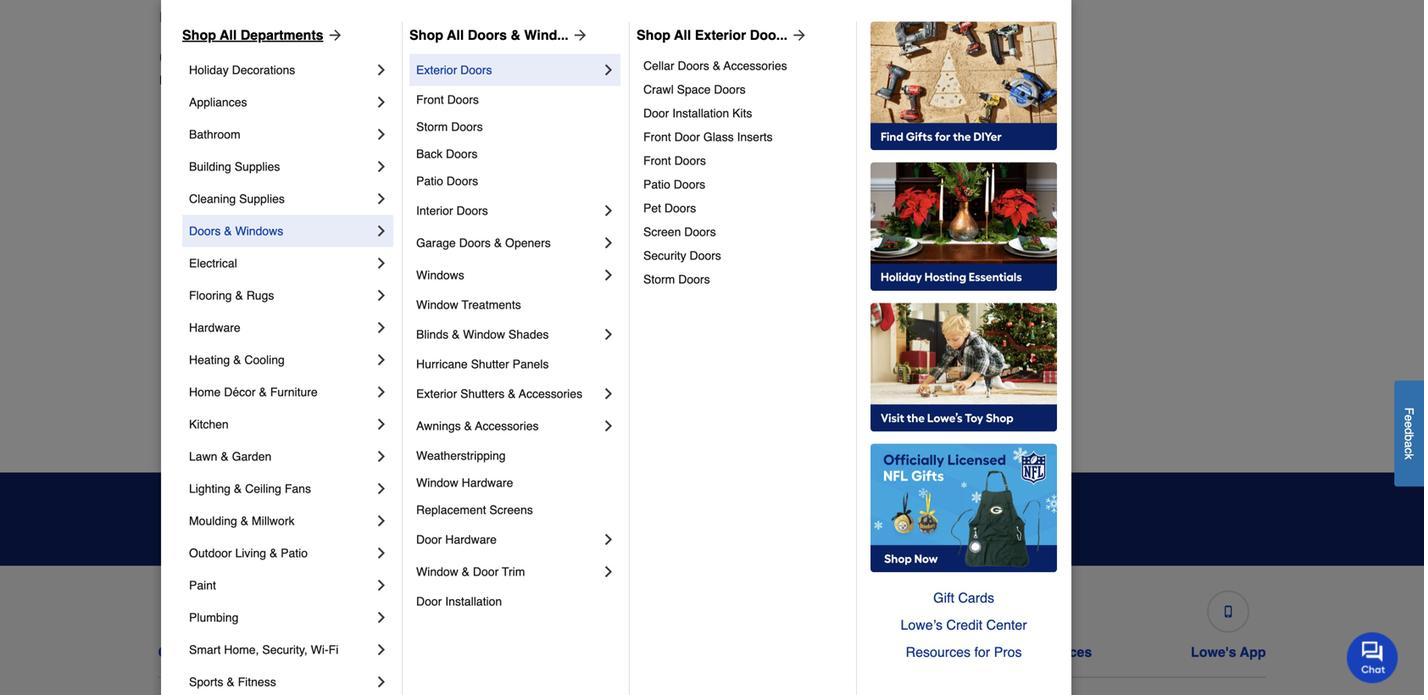 Task type: vqa. For each thing, say whether or not it's contained in the screenshot.
4.8-
no



Task type: describe. For each thing, give the bounding box(es) containing it.
east rutherford link
[[173, 329, 256, 346]]

chevron right image for electrical
[[373, 255, 390, 272]]

to
[[615, 526, 626, 539]]

chevron right image for bathroom
[[373, 126, 390, 143]]

windows link
[[416, 259, 600, 291]]

shop for shop all doors & wind...
[[410, 27, 443, 43]]

east for east brunswick
[[173, 296, 197, 310]]

0 vertical spatial gift
[[934, 590, 955, 606]]

exterior for exterior shutters & accessories
[[416, 387, 457, 401]]

butler link
[[173, 193, 204, 210]]

delran
[[173, 229, 208, 242]]

door installation
[[416, 595, 502, 608]]

hamilton link
[[449, 193, 496, 210]]

east for east rutherford
[[173, 330, 197, 344]]

chevron right image for paint
[[373, 577, 390, 594]]

lighting & ceiling fans link
[[189, 473, 373, 505]]

holiday
[[189, 63, 229, 77]]

back doors
[[416, 147, 478, 161]]

security doors
[[644, 249, 721, 262]]

new inside city directory lowe's stores in new jersey
[[249, 73, 273, 87]]

chevron right image for windows
[[600, 267, 617, 284]]

doors down cleaning
[[189, 224, 221, 238]]

front doors for topmost front doors link
[[416, 93, 479, 106]]

window hardware link
[[416, 469, 617, 496]]

holmdel
[[449, 262, 493, 276]]

directory
[[204, 46, 293, 69]]

replacement
[[416, 503, 486, 517]]

sign up form
[[684, 496, 1044, 542]]

manahawkin
[[449, 432, 516, 446]]

2 vertical spatial accessories
[[475, 419, 539, 433]]

howell
[[449, 296, 485, 310]]

chevron right image for lighting & ceiling fans
[[373, 480, 390, 497]]

find a store
[[159, 9, 238, 25]]

piscataway
[[1002, 127, 1062, 140]]

doors up hamilton link
[[447, 174, 478, 188]]

back doors link
[[416, 140, 617, 167]]

flooring
[[189, 289, 232, 302]]

doors up screen doors
[[665, 201, 696, 215]]

& left 'rugs'
[[235, 289, 243, 302]]

patio doors for the patio doors link to the left
[[416, 174, 478, 188]]

a inside button
[[1403, 441, 1416, 448]]

store
[[203, 9, 238, 25]]

outdoor living & patio
[[189, 546, 308, 560]]

0 horizontal spatial patio doors link
[[416, 167, 617, 195]]

pros
[[994, 644, 1022, 660]]

resources for pros
[[906, 644, 1022, 660]]

& up door installation
[[462, 565, 470, 579]]

1 vertical spatial front doors link
[[644, 149, 845, 172]]

doors up pet doors
[[674, 178, 706, 191]]

lowe's credit center
[[555, 644, 690, 660]]

hardware for door hardware
[[445, 533, 497, 546]]

flooring & rugs
[[189, 289, 274, 302]]

hardware for window hardware
[[462, 476, 513, 490]]

inspiration
[[446, 499, 550, 522]]

lowe's
[[901, 617, 943, 633]]

& down rutherford
[[233, 353, 241, 367]]

east brunswick link
[[173, 295, 254, 312]]

& inside 'link'
[[227, 675, 235, 689]]

weatherstripping
[[416, 449, 506, 462]]

front doors for bottommost front doors link
[[644, 154, 706, 167]]

awnings
[[416, 419, 461, 433]]

toms river
[[1002, 296, 1062, 310]]

0 vertical spatial a
[[192, 9, 199, 25]]

woodbridge link
[[1002, 430, 1066, 447]]

2 vertical spatial front
[[644, 154, 671, 167]]

dimensions image
[[1021, 606, 1033, 618]]

chevron right image for door hardware
[[600, 531, 617, 548]]

garage doors & openers link
[[416, 227, 600, 259]]

eatontown link
[[173, 362, 229, 379]]

smart home, security, wi-fi
[[189, 643, 339, 657]]

patio inside outdoor living & patio link
[[281, 546, 308, 560]]

share.
[[629, 526, 664, 539]]

& left openers
[[494, 236, 502, 250]]

living
[[235, 546, 266, 560]]

home décor & furniture
[[189, 385, 318, 399]]

screen doors link
[[644, 220, 845, 244]]

chevron right image for doors & windows
[[373, 222, 390, 239]]

manchester link
[[726, 125, 788, 142]]

lawn & garden link
[[189, 440, 373, 473]]

door installation link
[[416, 588, 617, 615]]

0 horizontal spatial windows
[[235, 224, 283, 238]]

home
[[189, 385, 221, 399]]

chevron right image for kitchen
[[373, 416, 390, 433]]

chevron right image for holiday decorations
[[373, 61, 390, 78]]

chevron right image for blinds & window shades
[[600, 326, 617, 343]]

storm for the topmost storm doors link
[[416, 120, 448, 133]]

holiday decorations link
[[189, 54, 373, 86]]

lawnside
[[449, 364, 500, 378]]

deals, inspiration and trends we've got ideas to share.
[[380, 499, 664, 539]]

ceiling
[[245, 482, 281, 496]]

eatontown
[[173, 364, 229, 378]]

shutters
[[461, 387, 505, 401]]

for
[[975, 644, 990, 660]]

chevron right image for home décor & furniture
[[373, 384, 390, 401]]

chevron right image for hardware
[[373, 319, 390, 336]]

find gifts for the diyer. image
[[871, 22, 1057, 150]]

door for door installation kits
[[644, 106, 669, 120]]

new jersey button
[[365, 7, 436, 27]]

door inside front door glass inserts link
[[675, 130, 700, 144]]

bayonne link
[[173, 125, 220, 142]]

chevron right image for smart home, security, wi-fi
[[373, 641, 390, 658]]

credit for lowe's
[[947, 617, 983, 633]]

center for lowe's credit center
[[647, 644, 690, 660]]

brick
[[173, 161, 199, 174]]

union
[[1002, 364, 1033, 378]]

up
[[998, 511, 1016, 527]]

millwork
[[252, 514, 295, 528]]

hillsborough
[[449, 229, 515, 242]]

trim
[[502, 565, 525, 579]]

lowe's inside city directory lowe's stores in new jersey
[[159, 73, 196, 87]]

order status
[[374, 644, 456, 660]]

window hardware
[[416, 476, 513, 490]]

chevron right image for plumbing
[[373, 609, 390, 626]]

1 horizontal spatial cards
[[958, 590, 995, 606]]

fi
[[329, 643, 339, 657]]

sports & fitness link
[[189, 666, 373, 695]]

piscataway link
[[1002, 125, 1062, 142]]

1 vertical spatial front
[[644, 130, 671, 144]]

2 horizontal spatial jersey
[[449, 330, 484, 344]]

doors up holmdel on the top left
[[459, 236, 491, 250]]

lowe's credit center
[[901, 617, 1027, 633]]

window treatments link
[[416, 291, 617, 318]]

0 vertical spatial front
[[416, 93, 444, 106]]

shop all departments
[[182, 27, 324, 43]]

trends
[[597, 499, 664, 522]]

city inside city directory lowe's stores in new jersey
[[159, 46, 198, 69]]

b
[[1403, 435, 1416, 441]]

treatments
[[462, 298, 521, 312]]

appliances link
[[189, 86, 373, 118]]

chevron right image for cleaning supplies
[[373, 190, 390, 207]]

1 horizontal spatial city
[[488, 330, 508, 344]]

replacement screens link
[[416, 496, 617, 523]]

door for door hardware
[[416, 533, 442, 546]]

arrow right image for shop all departments
[[324, 27, 344, 44]]

lowe's credit center link
[[555, 584, 690, 660]]

outdoor living & patio link
[[189, 537, 373, 569]]

hillsborough link
[[449, 227, 515, 244]]

arrow right image for shop all doors & wind...
[[569, 27, 589, 44]]

chevron right image for interior doors
[[600, 202, 617, 219]]

sports & fitness
[[189, 675, 276, 689]]

delran link
[[173, 227, 208, 244]]

rio
[[1002, 195, 1020, 208]]

door inside window & door trim link
[[473, 565, 499, 579]]

storm doors for the topmost storm doors link
[[416, 120, 483, 133]]

1 horizontal spatial gift cards
[[934, 590, 995, 606]]

& right décor
[[259, 385, 267, 399]]

chevron right image for awnings & accessories
[[600, 418, 617, 434]]

chevron right image for moulding & millwork
[[373, 512, 390, 529]]

in
[[237, 73, 246, 87]]

front door glass inserts
[[644, 130, 773, 144]]

plumbing link
[[189, 602, 373, 634]]

bayonne
[[173, 127, 220, 140]]

moulding & millwork link
[[189, 505, 373, 537]]

doors down security doors
[[679, 273, 710, 286]]

security doors link
[[644, 244, 845, 267]]

sign
[[965, 511, 994, 527]]

patio doors for the right the patio doors link
[[644, 178, 706, 191]]

building supplies link
[[189, 150, 373, 183]]

door for door installation
[[416, 595, 442, 608]]

cellar doors & accessories link
[[644, 54, 845, 77]]

sicklerville link
[[1002, 261, 1058, 278]]

flooring & rugs link
[[189, 279, 373, 312]]

lawnside link
[[449, 362, 500, 379]]

1 horizontal spatial gift cards link
[[871, 585, 1057, 612]]



Task type: locate. For each thing, give the bounding box(es) containing it.
storm doors for right storm doors link
[[644, 273, 710, 286]]

1 horizontal spatial storm doors link
[[644, 267, 845, 291]]

sign up
[[965, 511, 1016, 527]]

window for hardware
[[416, 476, 459, 490]]

shop inside shop all departments link
[[182, 27, 216, 43]]

0 horizontal spatial center
[[647, 644, 690, 660]]

front down door installation kits
[[644, 130, 671, 144]]

east down "deptford"
[[173, 296, 197, 310]]

1 horizontal spatial center
[[987, 617, 1027, 633]]

2 arrow right image from the left
[[569, 27, 589, 44]]

arrow right image inside shop all doors & wind... link
[[569, 27, 589, 44]]

0 horizontal spatial gift
[[793, 644, 816, 660]]

find
[[159, 9, 188, 25]]

0 horizontal spatial jersey
[[276, 73, 311, 87]]

doors down flemington link
[[446, 147, 478, 161]]

flemington
[[449, 127, 508, 140]]

2 horizontal spatial lowe's
[[1191, 644, 1237, 660]]

window up replacement
[[416, 476, 459, 490]]

1 horizontal spatial arrow right image
[[569, 27, 589, 44]]

1 horizontal spatial patio doors
[[644, 178, 706, 191]]

all inside shop all exterior doo... link
[[674, 27, 691, 43]]

0 vertical spatial jersey
[[396, 9, 436, 25]]

jersey inside button
[[396, 9, 436, 25]]

exterior down the 'shop all doors & wind...'
[[416, 63, 457, 77]]

customer care image
[[211, 606, 222, 618]]

0 horizontal spatial patio doors
[[416, 174, 478, 188]]

accessories up crawl space doors link
[[724, 59, 787, 72]]

door down deals,
[[416, 533, 442, 546]]

chat invite button image
[[1347, 632, 1399, 683]]

cellar
[[644, 59, 675, 72]]

jersey
[[396, 9, 436, 25], [276, 73, 311, 87], [449, 330, 484, 344]]

doors & windows
[[189, 224, 283, 238]]

1 vertical spatial a
[[1403, 441, 1416, 448]]

exterior
[[695, 27, 746, 43], [416, 63, 457, 77], [416, 387, 457, 401]]

2 horizontal spatial shop
[[637, 27, 671, 43]]

all up cellar
[[674, 27, 691, 43]]

& right shutters
[[508, 387, 516, 401]]

2 horizontal spatial arrow right image
[[788, 27, 808, 44]]

1 vertical spatial center
[[647, 644, 690, 660]]

0 horizontal spatial gift cards
[[793, 644, 858, 660]]

chevron right image for sports & fitness
[[373, 674, 390, 691]]

turnersville
[[1002, 330, 1063, 344]]

doors down the 'shop all doors & wind...'
[[461, 63, 492, 77]]

credit for lowe's
[[604, 644, 643, 660]]

1 horizontal spatial patio
[[416, 174, 443, 188]]

chevron right image for heating & cooling
[[373, 351, 390, 368]]

howell link
[[449, 295, 485, 312]]

find a store link
[[159, 7, 238, 27]]

shop inside shop all doors & wind... link
[[410, 27, 443, 43]]

kitchen
[[189, 418, 229, 431]]

new
[[365, 9, 393, 25], [249, 73, 273, 87]]

officially licensed n f l gifts. shop now. image
[[871, 444, 1057, 573]]

patio doors up pet doors
[[644, 178, 706, 191]]

window up blinds
[[416, 298, 459, 312]]

holiday decorations
[[189, 63, 295, 77]]

1 vertical spatial installation
[[445, 595, 502, 608]]

all for doors
[[447, 27, 464, 43]]

1 vertical spatial hardware
[[462, 476, 513, 490]]

electrical
[[189, 256, 237, 270]]

cellar doors & accessories
[[644, 59, 787, 72]]

resources for pros link
[[871, 639, 1057, 666]]

door
[[644, 106, 669, 120], [675, 130, 700, 144], [416, 533, 442, 546], [473, 565, 499, 579], [416, 595, 442, 608]]

1 vertical spatial windows
[[416, 268, 464, 282]]

all inside shop all doors & wind... link
[[447, 27, 464, 43]]

lighting & ceiling fans
[[189, 482, 311, 496]]

0 vertical spatial storm doors
[[416, 120, 483, 133]]

& right blinds
[[452, 328, 460, 341]]

arrow right image inside shop all exterior doo... link
[[788, 27, 808, 44]]

center for lowe's credit center
[[987, 617, 1027, 633]]

chevron right image
[[373, 61, 390, 78], [373, 126, 390, 143], [373, 190, 390, 207], [373, 222, 390, 239], [373, 287, 390, 304], [600, 326, 617, 343], [373, 384, 390, 401], [600, 385, 617, 402], [373, 416, 390, 433], [373, 448, 390, 465], [373, 480, 390, 497], [600, 563, 617, 580], [373, 577, 390, 594], [373, 609, 390, 626], [373, 641, 390, 658], [373, 674, 390, 691]]

& left 'millwork'
[[241, 514, 248, 528]]

all up exterior doors
[[447, 27, 464, 43]]

storm doors up back doors
[[416, 120, 483, 133]]

supplies for building supplies
[[235, 160, 280, 173]]

0 vertical spatial credit
[[947, 617, 983, 633]]

patio
[[416, 174, 443, 188], [644, 178, 671, 191], [281, 546, 308, 560]]

credit inside lowe's credit center link
[[947, 617, 983, 633]]

1 horizontal spatial jersey
[[396, 9, 436, 25]]

hardware link
[[189, 312, 373, 344]]

lighting
[[189, 482, 231, 496]]

window
[[416, 298, 459, 312], [463, 328, 505, 341], [416, 476, 459, 490], [416, 565, 459, 579]]

shop down find a store
[[182, 27, 216, 43]]

& left wind...
[[511, 27, 521, 43]]

hurricane shutter panels link
[[416, 351, 617, 378]]

1 horizontal spatial front doors link
[[644, 149, 845, 172]]

accessories for cellar doors & accessories
[[724, 59, 787, 72]]

1 vertical spatial jersey
[[276, 73, 311, 87]]

supplies up cleaning supplies
[[235, 160, 280, 173]]

doors up hillsborough link
[[457, 204, 488, 217]]

lowe's app
[[1191, 644, 1266, 660]]

front doors down front door glass inserts
[[644, 154, 706, 167]]

bathroom link
[[189, 118, 373, 150]]

doors down exterior doors
[[447, 93, 479, 106]]

0 vertical spatial windows
[[235, 224, 283, 238]]

2 shop from the left
[[410, 27, 443, 43]]

doors
[[468, 27, 507, 43], [678, 59, 710, 72], [461, 63, 492, 77], [714, 83, 746, 96], [447, 93, 479, 106], [451, 120, 483, 133], [446, 147, 478, 161], [675, 154, 706, 167], [447, 174, 478, 188], [674, 178, 706, 191], [665, 201, 696, 215], [457, 204, 488, 217], [189, 224, 221, 238], [684, 225, 716, 239], [459, 236, 491, 250], [690, 249, 721, 262], [679, 273, 710, 286]]

exterior for exterior doors
[[416, 63, 457, 77]]

1 vertical spatial east
[[173, 330, 197, 344]]

2 horizontal spatial installation
[[961, 644, 1033, 660]]

& left ceiling
[[234, 482, 242, 496]]

storm for right storm doors link
[[644, 273, 675, 286]]

2 horizontal spatial all
[[674, 27, 691, 43]]

arrow right image up cellar doors & accessories link
[[788, 27, 808, 44]]

0 vertical spatial city
[[159, 46, 198, 69]]

1 arrow right image from the left
[[324, 27, 344, 44]]

1 horizontal spatial patio doors link
[[644, 172, 845, 196]]

exterior down the hurricane
[[416, 387, 457, 401]]

0 horizontal spatial credit
[[604, 644, 643, 660]]

accessories for exterior shutters & accessories
[[519, 387, 583, 401]]

chevron right image
[[600, 61, 617, 78], [373, 94, 390, 111], [373, 158, 390, 175], [600, 202, 617, 219], [600, 234, 617, 251], [373, 255, 390, 272], [600, 267, 617, 284], [373, 319, 390, 336], [373, 351, 390, 368], [600, 418, 617, 434], [373, 512, 390, 529], [600, 531, 617, 548], [373, 545, 390, 562]]

1 east from the top
[[173, 296, 197, 310]]

0 horizontal spatial installation
[[445, 595, 502, 608]]

arrow right image for shop all exterior doo...
[[788, 27, 808, 44]]

f e e d b a c k button
[[1395, 381, 1424, 487]]

0 vertical spatial hardware
[[189, 321, 241, 334]]

accessories up weatherstripping link
[[475, 419, 539, 433]]

mobile image
[[1223, 606, 1235, 618]]

accessories down panels
[[519, 387, 583, 401]]

resources
[[906, 644, 971, 660]]

doors up space
[[678, 59, 710, 72]]

holiday hosting essentials. image
[[871, 162, 1057, 291]]

lawn & garden
[[189, 450, 272, 463]]

new jersey
[[365, 9, 436, 25]]

doors up security doors
[[684, 225, 716, 239]]

front doors link down inserts
[[644, 149, 845, 172]]

2 east from the top
[[173, 330, 197, 344]]

lowe's down the door installation link
[[555, 644, 601, 660]]

lowe's left app
[[1191, 644, 1237, 660]]

storm up back
[[416, 120, 448, 133]]

2 vertical spatial hardware
[[445, 533, 497, 546]]

1 vertical spatial city
[[488, 330, 508, 344]]

window up hurricane shutter panels
[[463, 328, 505, 341]]

0 horizontal spatial cards
[[820, 644, 858, 660]]

patio doors link up hamilton
[[416, 167, 617, 195]]

storm doors down security doors
[[644, 273, 710, 286]]

supplies for cleaning supplies
[[239, 192, 285, 206]]

1 horizontal spatial storm doors
[[644, 273, 710, 286]]

0 vertical spatial cards
[[958, 590, 995, 606]]

credit inside lowe's credit center 'link'
[[604, 644, 643, 660]]

door down crawl
[[644, 106, 669, 120]]

doors up exterior doors link
[[468, 27, 507, 43]]

1 vertical spatial storm doors link
[[644, 267, 845, 291]]

patio doors down back doors
[[416, 174, 478, 188]]

order status link
[[374, 584, 456, 660]]

shop
[[182, 27, 216, 43], [410, 27, 443, 43], [637, 27, 671, 43]]

garden
[[232, 450, 272, 463]]

departments
[[241, 27, 324, 43]]

chevron right image for garage doors & openers
[[600, 234, 617, 251]]

1 vertical spatial gift cards
[[793, 644, 858, 660]]

0 vertical spatial accessories
[[724, 59, 787, 72]]

0 vertical spatial exterior
[[695, 27, 746, 43]]

1 vertical spatial cards
[[820, 644, 858, 660]]

awnings & accessories
[[416, 419, 539, 433]]

visit the lowe's toy shop. image
[[871, 303, 1057, 432]]

shop for shop all exterior doo...
[[637, 27, 671, 43]]

arrow right image up exterior doors link
[[569, 27, 589, 44]]

0 vertical spatial installation
[[673, 106, 729, 120]]

0 horizontal spatial gift cards link
[[789, 584, 862, 660]]

window for treatments
[[416, 298, 459, 312]]

shop all doors & wind... link
[[410, 25, 589, 45]]

1 shop from the left
[[182, 27, 216, 43]]

0 horizontal spatial front doors
[[416, 93, 479, 106]]

door installation kits
[[644, 106, 752, 120]]

rugs
[[246, 289, 274, 302]]

jersey up exterior doors
[[396, 9, 436, 25]]

doors up back doors
[[451, 120, 483, 133]]

plumbing
[[189, 611, 239, 624]]

cleaning supplies
[[189, 192, 285, 206]]

new inside button
[[365, 9, 393, 25]]

hardware down east brunswick link
[[189, 321, 241, 334]]

all for departments
[[220, 27, 237, 43]]

doors up 'kits'
[[714, 83, 746, 96]]

hardware down 'replacement screens' on the left of the page
[[445, 533, 497, 546]]

patio up pet
[[644, 178, 671, 191]]

jersey up hurricane shutter panels
[[449, 330, 484, 344]]

1 all from the left
[[220, 27, 237, 43]]

east inside east rutherford link
[[173, 330, 197, 344]]

east up heating
[[173, 330, 197, 344]]

chevron right image for appliances
[[373, 94, 390, 111]]

1 vertical spatial exterior
[[416, 63, 457, 77]]

0 horizontal spatial all
[[220, 27, 237, 43]]

patio doors link down front door glass inserts link
[[644, 172, 845, 196]]

0 horizontal spatial city
[[159, 46, 198, 69]]

supplies up doors & windows link
[[239, 192, 285, 206]]

1 horizontal spatial shop
[[410, 27, 443, 43]]

0 vertical spatial gift cards
[[934, 590, 995, 606]]

1 vertical spatial new
[[249, 73, 273, 87]]

0 vertical spatial east
[[173, 296, 197, 310]]

windows up electrical link
[[235, 224, 283, 238]]

& down cleaning supplies
[[224, 224, 232, 238]]

accessories
[[724, 59, 787, 72], [519, 387, 583, 401], [475, 419, 539, 433]]

window for &
[[416, 565, 459, 579]]

fans
[[285, 482, 311, 496]]

lowe's inside lowe's app 'link'
[[1191, 644, 1237, 660]]

patio doors
[[416, 174, 478, 188], [644, 178, 706, 191]]

0 horizontal spatial storm doors
[[416, 120, 483, 133]]

& right lawn
[[221, 450, 229, 463]]

1 horizontal spatial all
[[447, 27, 464, 43]]

e up the b
[[1403, 421, 1416, 428]]

furniture
[[270, 385, 318, 399]]

all for exterior
[[674, 27, 691, 43]]

blinds
[[416, 328, 449, 341]]

chevron right image for flooring & rugs
[[373, 287, 390, 304]]

door inside the door installation link
[[416, 595, 442, 608]]

lowe's inside lowe's credit center 'link'
[[555, 644, 601, 660]]

0 horizontal spatial patio
[[281, 546, 308, 560]]

app
[[1240, 644, 1266, 660]]

1 vertical spatial credit
[[604, 644, 643, 660]]

1 horizontal spatial lowe's
[[555, 644, 601, 660]]

1 horizontal spatial windows
[[416, 268, 464, 282]]

doo...
[[750, 27, 788, 43]]

1 horizontal spatial storm
[[644, 273, 675, 286]]

& right us
[[234, 644, 243, 660]]

chevron right image for lawn & garden
[[373, 448, 390, 465]]

2 horizontal spatial patio
[[644, 178, 671, 191]]

door down door installation kits
[[675, 130, 700, 144]]

hardware inside "link"
[[445, 533, 497, 546]]

patio up paint link
[[281, 546, 308, 560]]

0 vertical spatial new
[[365, 9, 393, 25]]

installation
[[673, 106, 729, 120], [445, 595, 502, 608], [961, 644, 1033, 660]]

1 horizontal spatial new
[[365, 9, 393, 25]]

chevron right image for exterior doors
[[600, 61, 617, 78]]

door inside door installation kits link
[[644, 106, 669, 120]]

2 vertical spatial installation
[[961, 644, 1033, 660]]

lowe's for lowe's app
[[1191, 644, 1237, 660]]

city up shutter
[[488, 330, 508, 344]]

moulding & millwork
[[189, 514, 295, 528]]

0 vertical spatial front doors link
[[416, 86, 617, 113]]

front doors link up flemington
[[416, 86, 617, 113]]

doors down front door glass inserts
[[675, 154, 706, 167]]

front up pet
[[644, 154, 671, 167]]

butler
[[173, 195, 204, 208]]

hurricane shutter panels
[[416, 357, 549, 371]]

jersey down departments
[[276, 73, 311, 87]]

sewell
[[1002, 229, 1037, 242]]

& right sports
[[227, 675, 235, 689]]

front down exterior doors
[[416, 93, 444, 106]]

sicklerville
[[1002, 262, 1058, 276]]

supplies inside building supplies link
[[235, 160, 280, 173]]

a right find
[[192, 9, 199, 25]]

cards
[[958, 590, 995, 606], [820, 644, 858, 660]]

installation for door installation kits
[[673, 106, 729, 120]]

1 e from the top
[[1403, 415, 1416, 421]]

center inside 'link'
[[647, 644, 690, 660]]

0 vertical spatial storm doors link
[[416, 113, 617, 140]]

window up door installation
[[416, 565, 459, 579]]

0 horizontal spatial arrow right image
[[324, 27, 344, 44]]

door hardware
[[416, 533, 497, 546]]

arrow right image inside shop all departments link
[[324, 27, 344, 44]]

order
[[374, 644, 411, 660]]

1 vertical spatial gift
[[793, 644, 816, 660]]

crawl
[[644, 83, 674, 96]]

hardware up inspiration
[[462, 476, 513, 490]]

all inside shop all departments link
[[220, 27, 237, 43]]

2 all from the left
[[447, 27, 464, 43]]

blinds & window shades
[[416, 328, 549, 341]]

exterior up cellar doors & accessories in the top of the page
[[695, 27, 746, 43]]

us
[[212, 644, 230, 660]]

door left 'trim'
[[473, 565, 499, 579]]

2 e from the top
[[1403, 421, 1416, 428]]

front doors down exterior doors
[[416, 93, 479, 106]]

lowe's left the stores
[[159, 73, 196, 87]]

1 vertical spatial storm doors
[[644, 273, 710, 286]]

patio down back
[[416, 174, 443, 188]]

door inside door hardware "link"
[[416, 533, 442, 546]]

0 horizontal spatial lowe's
[[159, 73, 196, 87]]

3 all from the left
[[674, 27, 691, 43]]

0 vertical spatial storm
[[416, 120, 448, 133]]

a up 'k'
[[1403, 441, 1416, 448]]

1 vertical spatial accessories
[[519, 387, 583, 401]]

1 horizontal spatial a
[[1403, 441, 1416, 448]]

0 horizontal spatial front doors link
[[416, 86, 617, 113]]

0 horizontal spatial shop
[[182, 27, 216, 43]]

f e e d b a c k
[[1403, 408, 1416, 460]]

doors down screen doors
[[690, 249, 721, 262]]

blinds & window shades link
[[416, 318, 600, 351]]

chevron right image for building supplies
[[373, 158, 390, 175]]

1 horizontal spatial front doors
[[644, 154, 706, 167]]

door installation kits link
[[644, 101, 845, 125]]

chevron right image for outdoor living & patio
[[373, 545, 390, 562]]

arrow right image
[[324, 27, 344, 44], [569, 27, 589, 44], [788, 27, 808, 44]]

& down 'lumberton' link
[[464, 419, 472, 433]]

1 horizontal spatial gift
[[934, 590, 955, 606]]

1 horizontal spatial installation
[[673, 106, 729, 120]]

0 horizontal spatial a
[[192, 9, 199, 25]]

moulding
[[189, 514, 237, 528]]

3 arrow right image from the left
[[788, 27, 808, 44]]

windows down garage
[[416, 268, 464, 282]]

shop inside shop all exterior doo... link
[[637, 27, 671, 43]]

chevron right image for exterior shutters & accessories
[[600, 385, 617, 402]]

storm down security
[[644, 273, 675, 286]]

storm doors link down screen doors link
[[644, 267, 845, 291]]

lowe's for lowe's credit center
[[555, 644, 601, 660]]

all down store
[[220, 27, 237, 43]]

screen doors
[[644, 225, 716, 239]]

1 vertical spatial front doors
[[644, 154, 706, 167]]

princeton
[[1002, 161, 1052, 174]]

0 vertical spatial front doors
[[416, 93, 479, 106]]

& down shop all exterior doo... link
[[713, 59, 721, 72]]

2 vertical spatial exterior
[[416, 387, 457, 401]]

0 vertical spatial supplies
[[235, 160, 280, 173]]

city down find
[[159, 46, 198, 69]]

lowe's app link
[[1191, 584, 1266, 660]]

wind...
[[524, 27, 569, 43]]

shutter
[[471, 357, 509, 371]]

shop down new jersey
[[410, 27, 443, 43]]

storm doors link down exterior doors link
[[416, 113, 617, 140]]

east inside east brunswick link
[[173, 296, 197, 310]]

shop up cellar
[[637, 27, 671, 43]]

interior doors
[[416, 204, 488, 217]]

door up status
[[416, 595, 442, 608]]

supplies inside cleaning supplies link
[[239, 192, 285, 206]]

hamilton
[[449, 195, 496, 208]]

arrow right image up holiday decorations link
[[324, 27, 344, 44]]

got
[[559, 526, 578, 539]]

& right living
[[270, 546, 278, 560]]

chevron right image for window & door trim
[[600, 563, 617, 580]]

0 horizontal spatial storm doors link
[[416, 113, 617, 140]]

3 shop from the left
[[637, 27, 671, 43]]

jersey inside city directory lowe's stores in new jersey
[[276, 73, 311, 87]]

outdoor
[[189, 546, 232, 560]]

1 vertical spatial supplies
[[239, 192, 285, 206]]

0 horizontal spatial storm
[[416, 120, 448, 133]]

installation for door installation
[[445, 595, 502, 608]]

stores
[[199, 73, 234, 87]]

east rutherford
[[173, 330, 256, 344]]

shop for shop all departments
[[182, 27, 216, 43]]

e up d at the right bottom of page
[[1403, 415, 1416, 421]]



